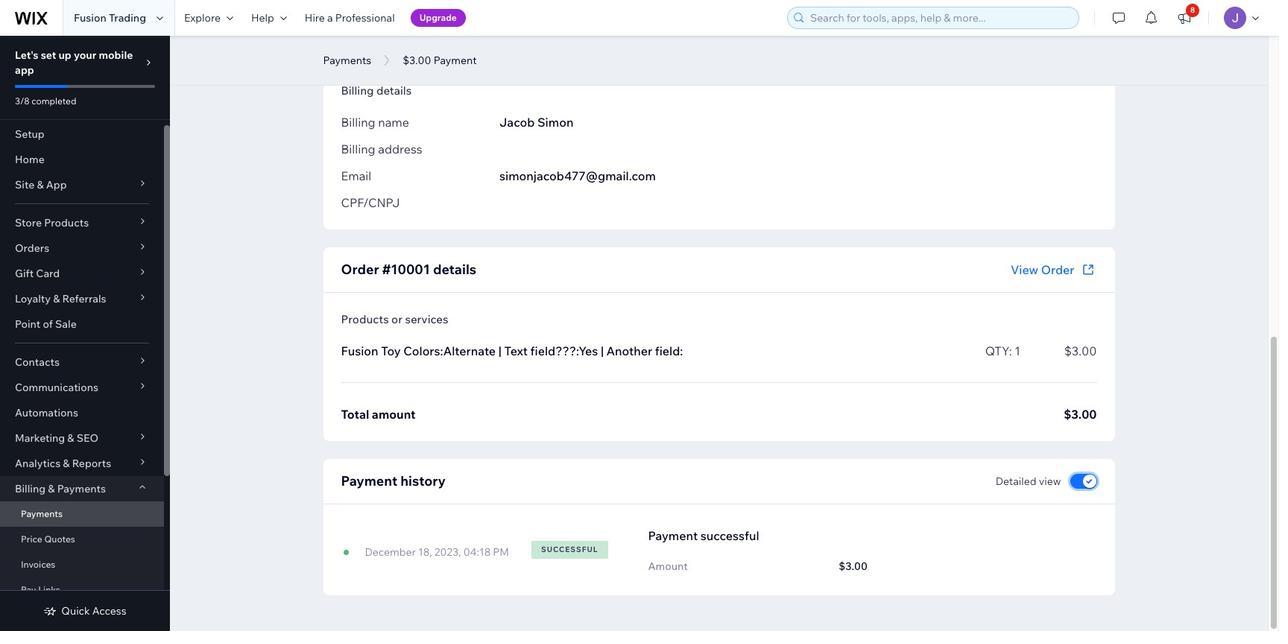 Task type: vqa. For each thing, say whether or not it's contained in the screenshot.
Billing associated with Billing address
yes



Task type: describe. For each thing, give the bounding box(es) containing it.
home link
[[0, 147, 164, 172]]

communications
[[15, 381, 98, 394]]

total amount
[[341, 407, 416, 422]]

analytics & reports button
[[0, 451, 164, 476]]

automations
[[15, 406, 78, 420]]

orders button
[[0, 236, 164, 261]]

1
[[1015, 344, 1021, 359]]

quick access button
[[43, 605, 127, 618]]

billing for billing details
[[341, 84, 374, 98]]

billing details
[[341, 84, 412, 98]]

store
[[15, 216, 42, 230]]

amount
[[372, 407, 416, 422]]

$3.00 for total amount
[[1064, 407, 1097, 422]]

view
[[1039, 475, 1061, 488]]

text
[[504, 344, 528, 359]]

december 18, 2023 , 04:18 pm
[[365, 546, 509, 559]]

1 | from the left
[[499, 344, 502, 359]]

colors:alternate
[[404, 344, 496, 359]]

mobile
[[99, 48, 133, 62]]

marketing & seo
[[15, 432, 99, 445]]

simon
[[538, 115, 574, 130]]

quick access
[[61, 605, 127, 618]]

products inside dropdown button
[[44, 216, 89, 230]]

billing for billing & payments
[[15, 482, 46, 496]]

04:18
[[464, 546, 491, 559]]

price quotes
[[21, 534, 75, 545]]

2023
[[435, 546, 459, 559]]

gift card
[[15, 267, 60, 280]]

0 horizontal spatial order
[[341, 261, 379, 278]]

id
[[341, 29, 354, 44]]

cpf/cnpj
[[341, 195, 400, 210]]

links
[[38, 585, 60, 596]]

point of sale link
[[0, 312, 164, 337]]

field???:yes
[[531, 344, 598, 359]]

history
[[401, 473, 446, 490]]

your
[[74, 48, 96, 62]]

automations link
[[0, 400, 164, 426]]

billing for billing address
[[341, 142, 376, 157]]

gift card button
[[0, 261, 164, 286]]

let's set up your mobile app
[[15, 48, 133, 77]]

price
[[21, 534, 42, 545]]

upgrade
[[420, 12, 457, 23]]

help
[[251, 11, 274, 25]]

completed
[[32, 95, 76, 107]]

set
[[41, 48, 56, 62]]

18,
[[418, 546, 432, 559]]

billing address
[[341, 142, 423, 157]]

access
[[92, 605, 127, 618]]

8 button
[[1168, 0, 1201, 36]]

reports
[[72, 457, 111, 471]]

help button
[[242, 0, 296, 36]]

payments link
[[0, 502, 164, 527]]

payment for payment successful
[[648, 529, 698, 544]]

billing name
[[341, 115, 409, 130]]

pay
[[21, 585, 36, 596]]

jacob simon
[[500, 115, 574, 130]]

3/8
[[15, 95, 30, 107]]

payments inside offline payments payment id
[[382, 11, 437, 26]]

pay links
[[21, 585, 60, 596]]

marketing & seo button
[[0, 426, 164, 451]]

products or services
[[341, 312, 449, 327]]

hire a professional link
[[296, 0, 404, 36]]

fusion for fusion trading
[[74, 11, 106, 25]]

& for analytics
[[63, 457, 70, 471]]

app
[[46, 178, 67, 192]]

total
[[341, 407, 369, 422]]

of
[[43, 318, 53, 331]]

successful
[[701, 529, 760, 544]]

up
[[59, 48, 71, 62]]

hire a professional
[[305, 11, 395, 25]]

detailed view
[[996, 475, 1061, 488]]

& for loyalty
[[53, 292, 60, 306]]



Task type: locate. For each thing, give the bounding box(es) containing it.
sidebar element
[[0, 36, 170, 632]]

0 vertical spatial fusion
[[74, 11, 106, 25]]

payments
[[382, 11, 437, 26], [323, 54, 372, 67], [57, 482, 106, 496], [21, 509, 63, 520]]

referrals
[[62, 292, 106, 306]]

0 horizontal spatial payment
[[341, 473, 398, 490]]

a
[[327, 11, 333, 25]]

contacts
[[15, 356, 60, 369]]

view order
[[1011, 262, 1075, 277]]

& for marketing
[[67, 432, 74, 445]]

address
[[378, 142, 423, 157]]

$3.00 for amount
[[839, 560, 868, 573]]

communications button
[[0, 375, 164, 400]]

order inside view order link
[[1041, 262, 1075, 277]]

fusion left trading
[[74, 11, 106, 25]]

,
[[459, 546, 461, 559]]

app
[[15, 63, 34, 77]]

1 horizontal spatial details
[[433, 261, 477, 278]]

|
[[499, 344, 502, 359], [601, 344, 604, 359]]

email
[[341, 169, 372, 183]]

1 vertical spatial fusion
[[341, 344, 378, 359]]

&
[[37, 178, 44, 192], [53, 292, 60, 306], [67, 432, 74, 445], [63, 457, 70, 471], [48, 482, 55, 496]]

products up orders dropdown button
[[44, 216, 89, 230]]

billing down analytics
[[15, 482, 46, 496]]

quotes
[[44, 534, 75, 545]]

details up name
[[377, 84, 412, 98]]

fusion toy colors:alternate | text field???:yes | another field:
[[341, 344, 683, 359]]

gift
[[15, 267, 34, 280]]

order right view
[[1041, 262, 1075, 277]]

pay links link
[[0, 578, 164, 603]]

1 vertical spatial $3.00
[[1064, 407, 1097, 422]]

invoices link
[[0, 553, 164, 578]]

1 horizontal spatial fusion
[[341, 344, 378, 359]]

seo
[[77, 432, 99, 445]]

loyalty
[[15, 292, 51, 306]]

1 horizontal spatial |
[[601, 344, 604, 359]]

1 vertical spatial products
[[341, 312, 389, 327]]

let's
[[15, 48, 38, 62]]

loyalty & referrals
[[15, 292, 106, 306]]

card
[[36, 267, 60, 280]]

fusion for fusion toy colors:alternate | text field???:yes | another field:
[[341, 344, 378, 359]]

order left #10001
[[341, 261, 379, 278]]

2 vertical spatial $3.00
[[839, 560, 868, 573]]

fusion
[[74, 11, 106, 25], [341, 344, 378, 359]]

0 vertical spatial products
[[44, 216, 89, 230]]

december
[[365, 546, 416, 559]]

explore
[[184, 11, 221, 25]]

0 vertical spatial payment
[[341, 473, 398, 490]]

store products
[[15, 216, 89, 230]]

& down "analytics & reports"
[[48, 482, 55, 496]]

details right #10001
[[433, 261, 477, 278]]

& left 'reports'
[[63, 457, 70, 471]]

payments inside 'link'
[[21, 509, 63, 520]]

setup link
[[0, 122, 164, 147]]

$3.00
[[1065, 344, 1097, 359], [1064, 407, 1097, 422], [839, 560, 868, 573]]

payment history
[[341, 473, 446, 490]]

amount
[[648, 560, 688, 573]]

8
[[1191, 5, 1195, 15]]

home
[[15, 153, 45, 166]]

field:
[[655, 344, 683, 359]]

1 horizontal spatial payment
[[648, 529, 698, 544]]

fusion left toy
[[341, 344, 378, 359]]

0 horizontal spatial fusion
[[74, 11, 106, 25]]

view
[[1011, 262, 1039, 277]]

payment left the "history"
[[341, 473, 398, 490]]

toy
[[381, 344, 401, 359]]

billing & payments button
[[0, 476, 164, 502]]

0 horizontal spatial |
[[499, 344, 502, 359]]

Search for tools, apps, help & more... field
[[806, 7, 1074, 28]]

analytics
[[15, 457, 61, 471]]

jacob
[[500, 115, 535, 130]]

marketing
[[15, 432, 65, 445]]

#10001
[[382, 261, 430, 278]]

orders
[[15, 242, 49, 255]]

billing left name
[[341, 115, 376, 130]]

& left seo
[[67, 432, 74, 445]]

qty:
[[986, 344, 1012, 359]]

site
[[15, 178, 34, 192]]

1 horizontal spatial products
[[341, 312, 389, 327]]

& inside dropdown button
[[48, 482, 55, 496]]

0 vertical spatial details
[[377, 84, 412, 98]]

payment successful
[[648, 529, 760, 544]]

fusion trading
[[74, 11, 146, 25]]

loyalty & referrals button
[[0, 286, 164, 312]]

offline payments payment id
[[341, 11, 489, 44]]

1 vertical spatial payment
[[648, 529, 698, 544]]

3/8 completed
[[15, 95, 76, 107]]

quick
[[61, 605, 90, 618]]

order
[[341, 261, 379, 278], [1041, 262, 1075, 277]]

billing inside dropdown button
[[15, 482, 46, 496]]

sale
[[55, 318, 77, 331]]

order #10001 details
[[341, 261, 477, 278]]

services
[[405, 312, 449, 327]]

payments down analytics & reports dropdown button
[[57, 482, 106, 496]]

1 horizontal spatial order
[[1041, 262, 1075, 277]]

or
[[392, 312, 403, 327]]

& right site
[[37, 178, 44, 192]]

products left 'or' in the left of the page
[[341, 312, 389, 327]]

| left another
[[601, 344, 604, 359]]

billing for billing name
[[341, 115, 376, 130]]

successful
[[541, 545, 598, 555]]

invoices
[[21, 559, 55, 570]]

point of sale
[[15, 318, 77, 331]]

2 | from the left
[[601, 344, 604, 359]]

professional
[[335, 11, 395, 25]]

payments button
[[316, 49, 379, 72]]

& for site
[[37, 178, 44, 192]]

site & app button
[[0, 172, 164, 198]]

name
[[378, 115, 409, 130]]

offline
[[341, 11, 379, 26]]

0 horizontal spatial products
[[44, 216, 89, 230]]

trading
[[109, 11, 146, 25]]

0 vertical spatial $3.00
[[1065, 344, 1097, 359]]

payments down the id on the top left of page
[[323, 54, 372, 67]]

payment
[[440, 11, 489, 26]]

site & app
[[15, 178, 67, 192]]

setup
[[15, 128, 45, 141]]

another
[[607, 344, 653, 359]]

payments right offline
[[382, 11, 437, 26]]

price quotes link
[[0, 527, 164, 553]]

payments up price quotes
[[21, 509, 63, 520]]

details
[[377, 84, 412, 98], [433, 261, 477, 278]]

| left text
[[499, 344, 502, 359]]

billing down payments button
[[341, 84, 374, 98]]

& right loyalty
[[53, 292, 60, 306]]

payments inside dropdown button
[[57, 482, 106, 496]]

payments inside button
[[323, 54, 372, 67]]

payment up amount
[[648, 529, 698, 544]]

contacts button
[[0, 350, 164, 375]]

detailed
[[996, 475, 1037, 488]]

& for billing
[[48, 482, 55, 496]]

payment for payment history
[[341, 473, 398, 490]]

0 horizontal spatial details
[[377, 84, 412, 98]]

billing & payments
[[15, 482, 106, 496]]

billing up email
[[341, 142, 376, 157]]

& inside 'dropdown button'
[[53, 292, 60, 306]]

pm
[[493, 546, 509, 559]]

1 vertical spatial details
[[433, 261, 477, 278]]

upgrade button
[[411, 9, 466, 27]]



